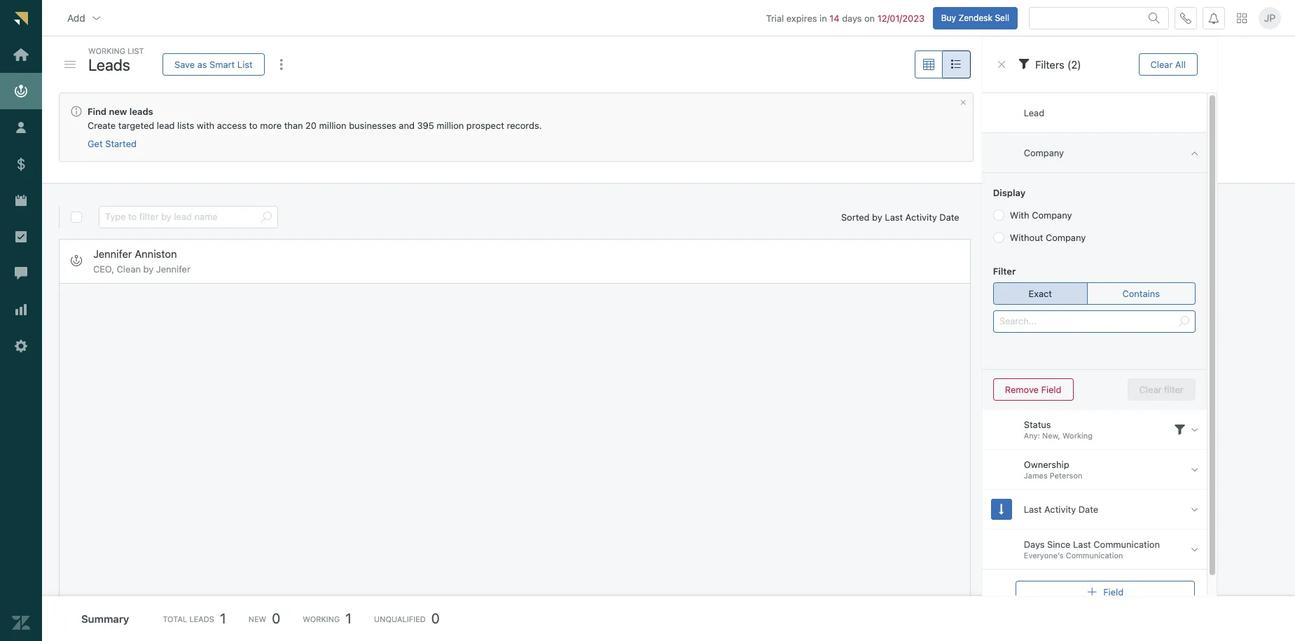 Task type: describe. For each thing, give the bounding box(es) containing it.
jennifer anniston ceo, clean by jennifer
[[93, 247, 190, 274]]

exact button
[[993, 282, 1088, 305]]

smart
[[210, 59, 235, 70]]

more
[[260, 120, 282, 131]]

lead
[[1024, 107, 1045, 118]]

leads inside total leads 1
[[189, 614, 214, 623]]

0 horizontal spatial activity
[[906, 211, 937, 223]]

ceo,
[[93, 263, 114, 274]]

(2)
[[1068, 58, 1081, 71]]

anniston
[[135, 247, 177, 260]]

new
[[109, 106, 127, 117]]

2 million from the left
[[437, 120, 464, 131]]

save
[[174, 59, 195, 70]]

find
[[88, 106, 107, 117]]

calls image
[[1181, 12, 1192, 24]]

new,
[[1043, 431, 1061, 440]]

new
[[249, 614, 266, 623]]

0 for new 0
[[272, 610, 280, 626]]

0 horizontal spatial jennifer
[[93, 247, 132, 260]]

expires
[[787, 12, 817, 24]]

james
[[1024, 471, 1048, 480]]

lists
[[177, 120, 194, 131]]

add
[[67, 12, 85, 24]]

cancel image
[[996, 59, 1007, 70]]

overflow vertical fill image
[[276, 59, 287, 70]]

field inside 'button'
[[1042, 384, 1062, 395]]

handler image
[[64, 61, 76, 68]]

new 0
[[249, 610, 280, 626]]

without company
[[1010, 232, 1086, 243]]

Search... field
[[1000, 311, 1173, 332]]

get started
[[88, 138, 137, 149]]

without
[[1010, 232, 1044, 243]]

1 1 from the left
[[220, 610, 226, 626]]

leads inside working list leads
[[88, 55, 130, 74]]

jp
[[1265, 12, 1276, 24]]

add image
[[1087, 587, 1098, 598]]

total
[[163, 614, 187, 623]]

targeted
[[118, 120, 154, 131]]

0 vertical spatial company
[[1024, 147, 1064, 158]]

2 1 from the left
[[346, 610, 352, 626]]

search image for the "type to filter by lead name" field
[[261, 212, 272, 223]]

than
[[284, 120, 303, 131]]

save as smart list
[[174, 59, 253, 70]]

company for without
[[1046, 232, 1086, 243]]

days
[[1024, 539, 1045, 550]]

1 angle down image from the top
[[1192, 424, 1199, 436]]

businesses
[[349, 120, 396, 131]]

to
[[249, 120, 258, 131]]

get
[[88, 138, 103, 149]]

1 horizontal spatial search image
[[1149, 12, 1160, 24]]

unqualified
[[374, 614, 426, 623]]

any:
[[1024, 431, 1041, 440]]

trial
[[766, 12, 784, 24]]

working for leads
[[88, 46, 125, 55]]

create
[[88, 120, 116, 131]]

started
[[105, 138, 137, 149]]

prospect
[[467, 120, 504, 131]]

remove field
[[1005, 384, 1062, 395]]

1 horizontal spatial jennifer
[[156, 263, 190, 274]]

clear all
[[1151, 59, 1186, 70]]

last for by
[[885, 211, 903, 223]]

days since last communication everyone's communication
[[1024, 539, 1160, 560]]

field button
[[1016, 581, 1195, 603]]

working list leads
[[88, 46, 144, 74]]

and
[[399, 120, 415, 131]]

buy
[[942, 12, 957, 23]]

contains button
[[1087, 282, 1196, 305]]

status any: new, working
[[1024, 419, 1093, 440]]

zendesk
[[959, 12, 993, 23]]

search image for search... field
[[1178, 316, 1190, 327]]

list inside button
[[237, 59, 253, 70]]

buy zendesk sell
[[942, 12, 1010, 23]]

in
[[820, 12, 827, 24]]

with company
[[1010, 210, 1072, 221]]

status
[[1024, 419, 1052, 430]]

filters
[[1036, 58, 1065, 71]]

zendesk products image
[[1238, 13, 1247, 23]]

1 horizontal spatial activity
[[1045, 504, 1076, 515]]

records.
[[507, 120, 542, 131]]

sorted
[[842, 211, 870, 223]]

jp button
[[1259, 7, 1282, 29]]

exact
[[1029, 288, 1053, 299]]



Task type: locate. For each thing, give the bounding box(es) containing it.
remove
[[1005, 384, 1039, 395]]

last activity date
[[1024, 504, 1099, 515]]

leads
[[130, 106, 153, 117]]

2 vertical spatial last
[[1074, 539, 1092, 550]]

last right since at the right of page
[[1074, 539, 1092, 550]]

display
[[993, 187, 1026, 198]]

zendesk image
[[12, 614, 30, 632]]

1 left unqualified
[[346, 610, 352, 626]]

0 horizontal spatial by
[[143, 263, 154, 274]]

1 vertical spatial activity
[[1045, 504, 1076, 515]]

save as smart list button
[[163, 53, 265, 76]]

peterson
[[1050, 471, 1083, 480]]

0 horizontal spatial working
[[88, 46, 125, 55]]

clear
[[1151, 59, 1173, 70]]

since
[[1048, 539, 1071, 550]]

working right new,
[[1063, 431, 1093, 440]]

company up without company
[[1032, 210, 1072, 221]]

total leads 1
[[163, 610, 226, 626]]

0 horizontal spatial filter fill image
[[1019, 58, 1030, 69]]

1 vertical spatial jennifer
[[156, 263, 190, 274]]

jennifer
[[93, 247, 132, 260], [156, 263, 190, 274]]

0 vertical spatial search image
[[1149, 12, 1160, 24]]

working 1
[[303, 610, 352, 626]]

0 vertical spatial list
[[128, 46, 144, 55]]

summary
[[81, 612, 129, 625]]

2 horizontal spatial search image
[[1178, 316, 1190, 327]]

on
[[865, 12, 875, 24]]

unqualified 0
[[374, 610, 440, 626]]

14
[[830, 12, 840, 24]]

1 left new on the left of page
[[220, 610, 226, 626]]

company down lead
[[1024, 147, 1064, 158]]

leads
[[88, 55, 130, 74], [189, 614, 214, 623]]

last right the sorted
[[885, 211, 903, 223]]

1 vertical spatial list
[[237, 59, 253, 70]]

3 angle down image from the top
[[1192, 503, 1199, 515]]

angle down image
[[1192, 424, 1199, 436], [1192, 464, 1199, 475], [1192, 503, 1199, 515]]

company for with
[[1032, 210, 1072, 221]]

company down with company
[[1046, 232, 1086, 243]]

contains
[[1123, 288, 1160, 299]]

communication up field button
[[1094, 539, 1160, 550]]

1 vertical spatial company
[[1032, 210, 1072, 221]]

1 horizontal spatial 0
[[432, 610, 440, 626]]

2 horizontal spatial last
[[1074, 539, 1092, 550]]

get started link
[[88, 138, 137, 150]]

last for since
[[1074, 539, 1092, 550]]

2 horizontal spatial working
[[1063, 431, 1093, 440]]

0 vertical spatial field
[[1042, 384, 1062, 395]]

all
[[1176, 59, 1186, 70]]

working inside working list leads
[[88, 46, 125, 55]]

jennifer anniston link
[[93, 247, 177, 260]]

Type to filter by lead name field
[[105, 207, 255, 228]]

2 0 from the left
[[432, 610, 440, 626]]

0 horizontal spatial million
[[319, 120, 347, 131]]

find new leads create targeted lead lists with access to more than 20 million businesses and 395 million prospect records.
[[88, 106, 542, 131]]

angle down image
[[1192, 543, 1199, 555]]

0 horizontal spatial last
[[885, 211, 903, 223]]

filter fill image
[[1019, 58, 1030, 69], [1175, 424, 1186, 435]]

activity right the sorted
[[906, 211, 937, 223]]

1 vertical spatial working
[[1063, 431, 1093, 440]]

with
[[197, 120, 215, 131]]

1 vertical spatial search image
[[261, 212, 272, 223]]

sorted by last activity date
[[842, 211, 960, 223]]

1 horizontal spatial filter fill image
[[1175, 424, 1186, 435]]

angle up image
[[1192, 147, 1199, 159]]

working inside status any: new, working
[[1063, 431, 1093, 440]]

0 horizontal spatial 0
[[272, 610, 280, 626]]

trial expires in 14 days on 12/01/2023
[[766, 12, 925, 24]]

1 horizontal spatial date
[[1079, 504, 1099, 515]]

0 vertical spatial jennifer
[[93, 247, 132, 260]]

0 right unqualified
[[432, 610, 440, 626]]

0 vertical spatial filter fill image
[[1019, 58, 1030, 69]]

0 vertical spatial by
[[873, 211, 883, 223]]

1 horizontal spatial last
[[1024, 504, 1042, 515]]

1 0 from the left
[[272, 610, 280, 626]]

with
[[1010, 210, 1030, 221]]

days
[[842, 12, 862, 24]]

long arrow down image
[[999, 503, 1004, 515]]

working down chevron down icon
[[88, 46, 125, 55]]

1 horizontal spatial by
[[873, 211, 883, 223]]

0 vertical spatial date
[[940, 211, 960, 223]]

field right remove
[[1042, 384, 1062, 395]]

last inside days since last communication everyone's communication
[[1074, 539, 1092, 550]]

ownership james peterson
[[1024, 459, 1083, 480]]

working for 1
[[303, 614, 340, 623]]

0 vertical spatial activity
[[906, 211, 937, 223]]

buy zendesk sell button
[[933, 7, 1018, 29]]

2 vertical spatial angle down image
[[1192, 503, 1199, 515]]

list up leads
[[128, 46, 144, 55]]

0 vertical spatial leads
[[88, 55, 130, 74]]

list inside working list leads
[[128, 46, 144, 55]]

0 horizontal spatial date
[[940, 211, 960, 223]]

remove field button
[[993, 378, 1074, 401]]

cancel image
[[960, 99, 968, 107]]

1 vertical spatial angle down image
[[1192, 464, 1199, 475]]

company
[[1024, 147, 1064, 158], [1032, 210, 1072, 221], [1046, 232, 1086, 243]]

0 vertical spatial last
[[885, 211, 903, 223]]

by
[[873, 211, 883, 223], [143, 263, 154, 274]]

communication up add image
[[1066, 551, 1124, 560]]

date
[[940, 211, 960, 223], [1079, 504, 1099, 515]]

everyone's
[[1024, 551, 1064, 560]]

list
[[128, 46, 144, 55], [237, 59, 253, 70]]

working
[[88, 46, 125, 55], [1063, 431, 1093, 440], [303, 614, 340, 623]]

ownership
[[1024, 459, 1070, 470]]

by down anniston
[[143, 263, 154, 274]]

2 angle down image from the top
[[1192, 464, 1199, 475]]

last right long arrow down image
[[1024, 504, 1042, 515]]

0 horizontal spatial search image
[[261, 212, 272, 223]]

1 horizontal spatial 1
[[346, 610, 352, 626]]

field
[[1042, 384, 1062, 395], [1104, 586, 1124, 597]]

2 vertical spatial company
[[1046, 232, 1086, 243]]

clean
[[117, 263, 141, 274]]

leads right handler icon on the top left of page
[[88, 55, 130, 74]]

activity down peterson
[[1045, 504, 1076, 515]]

1 vertical spatial last
[[1024, 504, 1042, 515]]

0 horizontal spatial list
[[128, 46, 144, 55]]

access
[[217, 120, 247, 131]]

million right 395
[[437, 120, 464, 131]]

chevron down image
[[91, 12, 102, 24]]

1 vertical spatial by
[[143, 263, 154, 274]]

add button
[[56, 4, 113, 32]]

field inside button
[[1104, 586, 1124, 597]]

jennifer down anniston
[[156, 263, 190, 274]]

1 horizontal spatial million
[[437, 120, 464, 131]]

2 vertical spatial search image
[[1178, 316, 1190, 327]]

leads right the total
[[189, 614, 214, 623]]

list right smart
[[237, 59, 253, 70]]

1 vertical spatial communication
[[1066, 551, 1124, 560]]

working inside working 1
[[303, 614, 340, 623]]

filters (2)
[[1036, 58, 1081, 71]]

1 vertical spatial field
[[1104, 586, 1124, 597]]

0 for unqualified 0
[[432, 610, 440, 626]]

search image
[[1149, 12, 1160, 24], [261, 212, 272, 223], [1178, 316, 1190, 327]]

info image
[[71, 106, 82, 117]]

1 vertical spatial filter fill image
[[1175, 424, 1186, 435]]

as
[[197, 59, 207, 70]]

lead
[[157, 120, 175, 131]]

0 right new on the left of page
[[272, 610, 280, 626]]

0 vertical spatial communication
[[1094, 539, 1160, 550]]

1
[[220, 610, 226, 626], [346, 610, 352, 626]]

1 horizontal spatial leads
[[189, 614, 214, 623]]

1 vertical spatial leads
[[189, 614, 214, 623]]

jennifer up ceo, at the left top
[[93, 247, 132, 260]]

filter
[[993, 266, 1016, 277]]

0 vertical spatial angle down image
[[1192, 424, 1199, 436]]

bell image
[[1209, 12, 1220, 24]]

by right the sorted
[[873, 211, 883, 223]]

working right new 0
[[303, 614, 340, 623]]

1 million from the left
[[319, 120, 347, 131]]

sell
[[995, 12, 1010, 23]]

million right the 20
[[319, 120, 347, 131]]

1 horizontal spatial working
[[303, 614, 340, 623]]

leads image
[[71, 255, 82, 266]]

0 vertical spatial working
[[88, 46, 125, 55]]

2 vertical spatial working
[[303, 614, 340, 623]]

0 horizontal spatial leads
[[88, 55, 130, 74]]

0 horizontal spatial field
[[1042, 384, 1062, 395]]

1 horizontal spatial field
[[1104, 586, 1124, 597]]

0 horizontal spatial 1
[[220, 610, 226, 626]]

field right add image
[[1104, 586, 1124, 597]]

by inside jennifer anniston ceo, clean by jennifer
[[143, 263, 154, 274]]

million
[[319, 120, 347, 131], [437, 120, 464, 131]]

12/01/2023
[[878, 12, 925, 24]]

1 vertical spatial date
[[1079, 504, 1099, 515]]

clear all button
[[1139, 53, 1198, 76]]

communication
[[1094, 539, 1160, 550], [1066, 551, 1124, 560]]

1 horizontal spatial list
[[237, 59, 253, 70]]

20
[[306, 120, 317, 131]]

395
[[417, 120, 434, 131]]



Task type: vqa. For each thing, say whether or not it's contained in the screenshot.
topmost Working
yes



